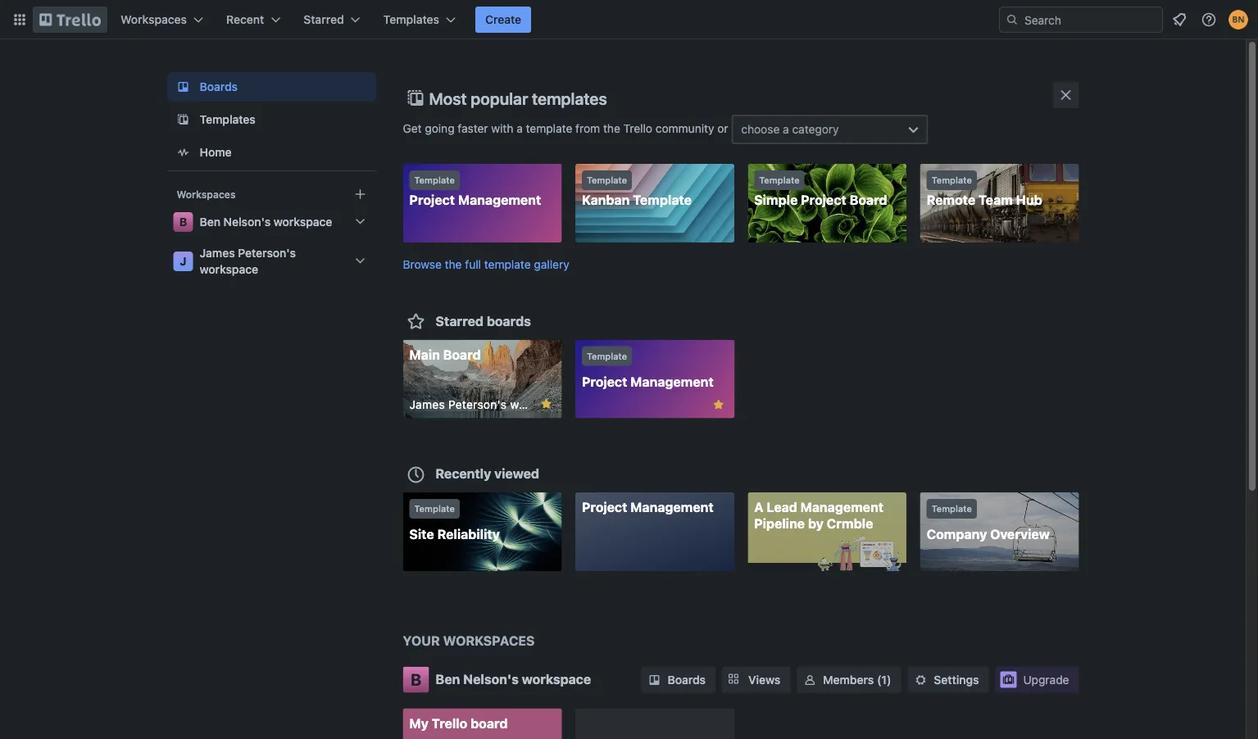 Task type: locate. For each thing, give the bounding box(es) containing it.
boards link
[[167, 72, 377, 102], [642, 667, 716, 693]]

james peterson's workspace down main board
[[410, 398, 569, 411]]

1 horizontal spatial peterson's
[[448, 398, 507, 411]]

1 vertical spatial james peterson's workspace
[[410, 398, 569, 411]]

boards left 'views' link at the right of the page
[[668, 673, 706, 687]]

your
[[403, 633, 440, 649]]

0 notifications image
[[1170, 10, 1190, 30]]

j
[[180, 255, 187, 268]]

kanban
[[582, 192, 630, 208]]

templates
[[383, 13, 439, 26], [200, 113, 256, 126]]

0 horizontal spatial boards
[[200, 80, 238, 93]]

template kanban template
[[582, 175, 692, 208]]

choose
[[741, 123, 780, 136]]

0 vertical spatial boards
[[200, 80, 238, 93]]

starred inside starred dropdown button
[[304, 13, 344, 26]]

1 vertical spatial board
[[443, 347, 481, 362]]

1 vertical spatial templates
[[200, 113, 256, 126]]

0 horizontal spatial the
[[445, 257, 462, 271]]

0 horizontal spatial trello
[[432, 716, 468, 731]]

template down templates at top left
[[526, 121, 573, 135]]

0 vertical spatial james
[[200, 246, 235, 260]]

james peterson's workspace right j
[[200, 246, 296, 276]]

the
[[603, 121, 621, 135], [445, 257, 462, 271]]

sm image inside settings link
[[913, 672, 929, 688]]

workspace right j
[[200, 263, 258, 276]]

primary element
[[0, 0, 1259, 39]]

1 vertical spatial starred
[[436, 313, 484, 329]]

browse the full template gallery
[[403, 257, 570, 271]]

management inside a lead management pipeline by crmble
[[801, 500, 884, 515]]

overview
[[990, 527, 1050, 542]]

1 horizontal spatial james peterson's workspace
[[410, 398, 569, 411]]

nelson's down the workspaces
[[463, 671, 519, 687]]

workspaces up board image
[[121, 13, 187, 26]]

template inside template project management
[[414, 175, 455, 186]]

0 vertical spatial project management
[[582, 374, 714, 389]]

0 horizontal spatial sm image
[[646, 672, 663, 688]]

starred up main board
[[436, 313, 484, 329]]

0 horizontal spatial a
[[517, 121, 523, 135]]

1 vertical spatial project management
[[582, 500, 714, 515]]

boards link up templates link
[[167, 72, 377, 102]]

0 vertical spatial boards link
[[167, 72, 377, 102]]

workspaces
[[443, 633, 535, 649]]

template board image
[[173, 110, 193, 130]]

a right 'with'
[[517, 121, 523, 135]]

b
[[179, 215, 187, 229], [411, 670, 421, 690]]

the right from
[[603, 121, 621, 135]]

my trello board link
[[403, 709, 562, 740]]

1 horizontal spatial board
[[850, 192, 888, 208]]

ben down your workspaces
[[436, 671, 460, 687]]

browse
[[403, 257, 442, 271]]

upgrade button
[[996, 667, 1079, 693]]

workspaces down 'home'
[[177, 189, 236, 200]]

b down your
[[411, 670, 421, 690]]

0 vertical spatial trello
[[624, 121, 653, 135]]

1 vertical spatial the
[[445, 257, 462, 271]]

sm image for boards
[[646, 672, 663, 688]]

1 horizontal spatial trello
[[624, 121, 653, 135]]

0 vertical spatial ben
[[200, 215, 221, 229]]

management inside template project management
[[458, 192, 541, 208]]

by
[[808, 516, 824, 532]]

peterson's inside james peterson's workspace
[[238, 246, 296, 260]]

a lead management pipeline by crmble
[[754, 500, 884, 532]]

0 vertical spatial peterson's
[[238, 246, 296, 260]]

template
[[526, 121, 573, 135], [484, 257, 531, 271]]

members (1)
[[823, 673, 892, 687]]

0 vertical spatial nelson's
[[224, 215, 271, 229]]

1 vertical spatial peterson's
[[448, 398, 507, 411]]

templates link
[[167, 105, 377, 134]]

0 horizontal spatial ben
[[200, 215, 221, 229]]

board image
[[173, 77, 193, 97]]

0 vertical spatial board
[[850, 192, 888, 208]]

1 horizontal spatial b
[[411, 670, 421, 690]]

a right the choose
[[783, 123, 789, 136]]

ben
[[200, 215, 221, 229], [436, 671, 460, 687]]

company overview
[[927, 527, 1050, 542]]

boards link left 'views' link at the right of the page
[[642, 667, 716, 693]]

workspaces button
[[111, 7, 213, 33]]

Search field
[[1019, 7, 1163, 32]]

0 horizontal spatial starred
[[304, 13, 344, 26]]

template inside template simple project board
[[759, 175, 800, 186]]

from
[[576, 121, 600, 135]]

workspace inside james peterson's workspace
[[200, 263, 258, 276]]

choose a category
[[741, 123, 839, 136]]

nelson's down home link
[[224, 215, 271, 229]]

sm image
[[646, 672, 663, 688], [802, 672, 819, 688], [913, 672, 929, 688]]

workspaces
[[121, 13, 187, 26], [177, 189, 236, 200]]

1 horizontal spatial ben
[[436, 671, 460, 687]]

board
[[850, 192, 888, 208], [443, 347, 481, 362]]

james right j
[[200, 246, 235, 260]]

1 horizontal spatial sm image
[[802, 672, 819, 688]]

recent button
[[216, 7, 290, 33]]

1 sm image from the left
[[646, 672, 663, 688]]

trello left the community
[[624, 121, 653, 135]]

search image
[[1006, 13, 1019, 26]]

template simple project board
[[754, 175, 888, 208]]

hub
[[1016, 192, 1043, 208]]

template
[[414, 175, 455, 186], [587, 175, 627, 186], [759, 175, 800, 186], [932, 175, 972, 186], [633, 192, 692, 208], [587, 351, 627, 362], [414, 504, 455, 514], [932, 504, 972, 514]]

0 vertical spatial james peterson's workspace
[[200, 246, 296, 276]]

0 horizontal spatial templates
[[200, 113, 256, 126]]

starred
[[304, 13, 344, 26], [436, 313, 484, 329]]

nelson's
[[224, 215, 271, 229], [463, 671, 519, 687]]

0 vertical spatial b
[[179, 215, 187, 229]]

0 vertical spatial starred
[[304, 13, 344, 26]]

1 horizontal spatial nelson's
[[463, 671, 519, 687]]

project inside template project management
[[410, 192, 455, 208]]

project management link
[[575, 493, 734, 571]]

ben nelson (bennelson96) image
[[1229, 10, 1249, 30]]

full
[[465, 257, 481, 271]]

trello right my
[[432, 716, 468, 731]]

1 horizontal spatial starred
[[436, 313, 484, 329]]

1 vertical spatial template
[[484, 257, 531, 271]]

board inside template simple project board
[[850, 192, 888, 208]]

project
[[410, 192, 455, 208], [801, 192, 847, 208], [582, 374, 628, 389], [582, 500, 628, 515]]

0 horizontal spatial ben nelson's workspace
[[200, 215, 332, 229]]

home link
[[167, 138, 377, 167]]

1 horizontal spatial templates
[[383, 13, 439, 26]]

open information menu image
[[1201, 11, 1218, 28]]

1 horizontal spatial ben nelson's workspace
[[436, 671, 591, 687]]

ben nelson's workspace down home link
[[200, 215, 332, 229]]

1 project management from the top
[[582, 374, 714, 389]]

create button
[[476, 7, 531, 33]]

3 sm image from the left
[[913, 672, 929, 688]]

0 vertical spatial ben nelson's workspace
[[200, 215, 332, 229]]

peterson's
[[238, 246, 296, 260], [448, 398, 507, 411]]

1 horizontal spatial the
[[603, 121, 621, 135]]

1 horizontal spatial boards
[[668, 673, 706, 687]]

james peterson's workspace
[[200, 246, 296, 276], [410, 398, 569, 411]]

templates up 'home'
[[200, 113, 256, 126]]

ben nelson's workspace down the workspaces
[[436, 671, 591, 687]]

template project management
[[410, 175, 541, 208]]

a
[[517, 121, 523, 135], [783, 123, 789, 136]]

workspace
[[274, 215, 332, 229], [200, 263, 258, 276], [510, 398, 569, 411], [522, 671, 591, 687]]

boards
[[200, 80, 238, 93], [668, 673, 706, 687]]

popular
[[471, 89, 528, 108]]

workspace down the workspaces
[[522, 671, 591, 687]]

1 horizontal spatial james
[[410, 398, 445, 411]]

trello
[[624, 121, 653, 135], [432, 716, 468, 731]]

0 vertical spatial template
[[526, 121, 573, 135]]

starred right recent dropdown button
[[304, 13, 344, 26]]

2 horizontal spatial sm image
[[913, 672, 929, 688]]

james
[[200, 246, 235, 260], [410, 398, 445, 411]]

0 vertical spatial templates
[[383, 13, 439, 26]]

template right full
[[484, 257, 531, 271]]

1 horizontal spatial a
[[783, 123, 789, 136]]

ben nelson's workspace
[[200, 215, 332, 229], [436, 671, 591, 687]]

boards right board image
[[200, 80, 238, 93]]

1 vertical spatial boards
[[668, 673, 706, 687]]

b up j
[[179, 215, 187, 229]]

category
[[792, 123, 839, 136]]

members
[[823, 673, 874, 687]]

the left full
[[445, 257, 462, 271]]

templates right starred dropdown button at the left of page
[[383, 13, 439, 26]]

(1)
[[877, 673, 892, 687]]

management
[[458, 192, 541, 208], [631, 374, 714, 389], [631, 500, 714, 515], [801, 500, 884, 515]]

ben down 'home'
[[200, 215, 221, 229]]

1 horizontal spatial boards link
[[642, 667, 716, 693]]

0 horizontal spatial peterson's
[[238, 246, 296, 260]]

boards
[[487, 313, 531, 329]]

going
[[425, 121, 455, 135]]

0 horizontal spatial james
[[200, 246, 235, 260]]

james down main
[[410, 398, 445, 411]]

project management
[[582, 374, 714, 389], [582, 500, 714, 515]]

click to unstar this board. it will be removed from your starred list. image
[[711, 397, 726, 412]]

home image
[[173, 143, 193, 162]]

0 vertical spatial workspaces
[[121, 13, 187, 26]]

views
[[749, 673, 781, 687]]



Task type: describe. For each thing, give the bounding box(es) containing it.
crmble
[[827, 516, 873, 532]]

a lead management pipeline by crmble link
[[748, 493, 907, 571]]

starred for starred
[[304, 13, 344, 26]]

templates
[[532, 89, 607, 108]]

back to home image
[[39, 7, 101, 33]]

site
[[410, 527, 434, 542]]

2 project management from the top
[[582, 500, 714, 515]]

project inside template simple project board
[[801, 192, 847, 208]]

starred for starred boards
[[436, 313, 484, 329]]

boards for sm image related to boards
[[668, 673, 706, 687]]

templates inside dropdown button
[[383, 13, 439, 26]]

boards for board image
[[200, 80, 238, 93]]

2 sm image from the left
[[802, 672, 819, 688]]

0 vertical spatial the
[[603, 121, 621, 135]]

0 horizontal spatial boards link
[[167, 72, 377, 102]]

click to unstar this board. it will be removed from your starred list. image
[[539, 396, 554, 411]]

site reliability
[[410, 527, 500, 542]]

templates button
[[374, 7, 466, 33]]

most
[[429, 89, 467, 108]]

settings
[[934, 673, 979, 687]]

home
[[200, 146, 232, 159]]

1 vertical spatial ben
[[436, 671, 460, 687]]

starred button
[[294, 7, 370, 33]]

create
[[485, 13, 522, 26]]

get
[[403, 121, 422, 135]]

recent
[[226, 13, 264, 26]]

recently
[[436, 466, 491, 482]]

1 vertical spatial boards link
[[642, 667, 716, 693]]

views link
[[722, 667, 791, 693]]

starred boards
[[436, 313, 531, 329]]

your workspaces
[[403, 633, 535, 649]]

1 vertical spatial james
[[410, 398, 445, 411]]

get going faster with a template from the trello community or
[[403, 121, 732, 135]]

faster
[[458, 121, 488, 135]]

1 vertical spatial workspaces
[[177, 189, 236, 200]]

settings link
[[908, 667, 989, 693]]

template remote team hub
[[927, 175, 1043, 208]]

0 horizontal spatial board
[[443, 347, 481, 362]]

reliability
[[437, 527, 500, 542]]

workspace up viewed
[[510, 398, 569, 411]]

team
[[979, 192, 1013, 208]]

or
[[718, 121, 728, 135]]

1 vertical spatial b
[[411, 670, 421, 690]]

browse the full template gallery link
[[403, 257, 570, 271]]

0 horizontal spatial b
[[179, 215, 187, 229]]

1 vertical spatial nelson's
[[463, 671, 519, 687]]

0 horizontal spatial nelson's
[[224, 215, 271, 229]]

main board
[[410, 347, 481, 362]]

1 vertical spatial trello
[[432, 716, 468, 731]]

my trello board
[[410, 716, 508, 731]]

most popular templates
[[429, 89, 607, 108]]

pipeline
[[754, 516, 805, 532]]

template inside template remote team hub
[[932, 175, 972, 186]]

recently viewed
[[436, 466, 539, 482]]

lead
[[767, 500, 798, 515]]

sm image for settings
[[913, 672, 929, 688]]

community
[[656, 121, 714, 135]]

board
[[471, 716, 508, 731]]

viewed
[[495, 466, 539, 482]]

remote
[[927, 192, 976, 208]]

company
[[927, 527, 987, 542]]

with
[[491, 121, 514, 135]]

simple
[[754, 192, 798, 208]]

workspaces inside popup button
[[121, 13, 187, 26]]

gallery
[[534, 257, 570, 271]]

upgrade
[[1024, 673, 1070, 687]]

a
[[754, 500, 764, 515]]

main
[[410, 347, 440, 362]]

1 vertical spatial ben nelson's workspace
[[436, 671, 591, 687]]

my
[[410, 716, 429, 731]]

workspace down home link
[[274, 215, 332, 229]]

0 horizontal spatial james peterson's workspace
[[200, 246, 296, 276]]

create a workspace image
[[350, 184, 370, 204]]



Task type: vqa. For each thing, say whether or not it's contained in the screenshot.
(1) at the bottom right of the page
yes



